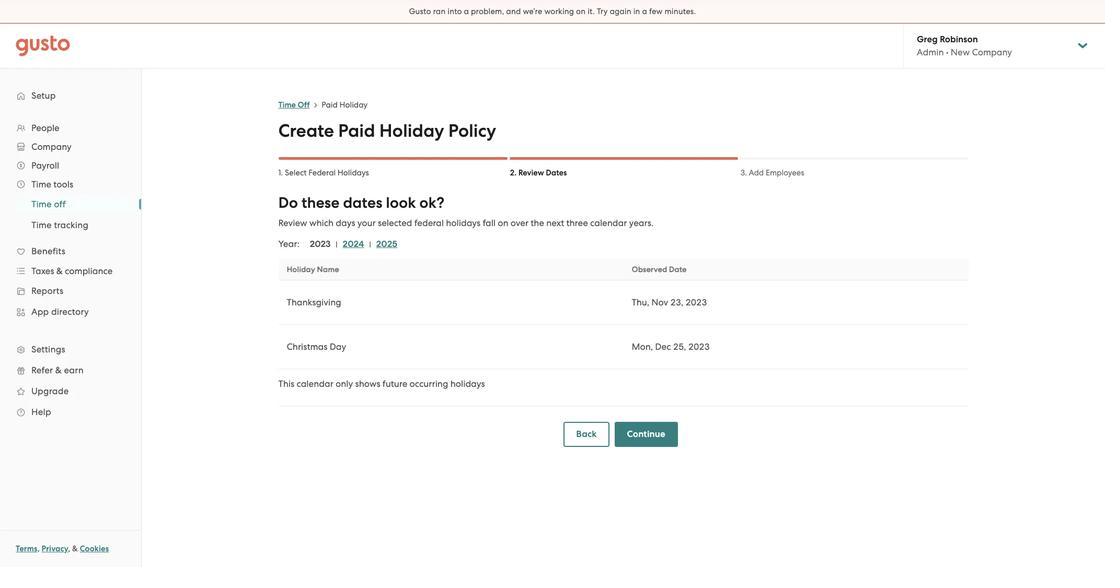 Task type: locate. For each thing, give the bounding box(es) containing it.
time for time tracking
[[31, 220, 52, 231]]

time off
[[31, 199, 66, 210]]

cookies
[[80, 545, 109, 554]]

2 vertical spatial 2023
[[689, 342, 710, 352]]

0 vertical spatial 2023
[[310, 239, 331, 250]]

0 vertical spatial on
[[576, 7, 586, 16]]

2023 for thu, nov 23, 2023
[[686, 298, 707, 308]]

paid down the paid holiday
[[338, 120, 375, 142]]

2024
[[343, 239, 364, 250]]

holidays right occurring
[[451, 379, 485, 390]]

calendar
[[590, 218, 627, 229], [297, 379, 334, 390]]

a right in in the right top of the page
[[642, 7, 647, 16]]

time for time off
[[31, 199, 52, 210]]

time
[[278, 100, 296, 110], [31, 179, 51, 190], [31, 199, 52, 210], [31, 220, 52, 231]]

review down do
[[278, 218, 307, 229]]

admin
[[917, 47, 944, 58]]

holidays for federal
[[446, 218, 481, 229]]

greg
[[917, 34, 938, 45]]

time for time off
[[278, 100, 296, 110]]

,
[[37, 545, 40, 554], [68, 545, 70, 554]]

privacy
[[42, 545, 68, 554]]

and
[[506, 7, 521, 16]]

, left cookies button
[[68, 545, 70, 554]]

review for select federal holidays
[[519, 168, 544, 178]]

thanksgiving
[[287, 298, 341, 308]]

& inside the taxes & compliance dropdown button
[[56, 266, 63, 277]]

list
[[0, 119, 141, 423], [0, 194, 141, 236], [300, 238, 403, 251]]

robinson
[[940, 34, 978, 45]]

list containing time off
[[0, 194, 141, 236]]

& for compliance
[[56, 266, 63, 277]]

0 horizontal spatial a
[[464, 7, 469, 16]]

time off
[[278, 100, 310, 110]]

app
[[31, 307, 49, 317]]

1 vertical spatial on
[[498, 218, 509, 229]]

on right fall
[[498, 218, 509, 229]]

paid right off
[[322, 100, 338, 110]]

the
[[531, 218, 544, 229]]

review dates
[[519, 168, 567, 178]]

name
[[317, 265, 339, 275]]

terms , privacy , & cookies
[[16, 545, 109, 554]]

company right new
[[972, 47, 1013, 58]]

2025
[[376, 239, 398, 250]]

year:
[[278, 239, 300, 249]]

1 vertical spatial paid
[[338, 120, 375, 142]]

time inside dropdown button
[[31, 179, 51, 190]]

dates
[[546, 168, 567, 178]]

settings
[[31, 345, 65, 355]]

a
[[464, 7, 469, 16], [642, 7, 647, 16]]

1 vertical spatial review
[[278, 218, 307, 229]]

0 vertical spatial review
[[519, 168, 544, 178]]

taxes
[[31, 266, 54, 277]]

time off link
[[278, 100, 310, 110]]

gusto navigation element
[[0, 69, 141, 440]]

2 vertical spatial &
[[72, 545, 78, 554]]

0 horizontal spatial ,
[[37, 545, 40, 554]]

2023
[[310, 239, 331, 250], [686, 298, 707, 308], [689, 342, 710, 352]]

2 horizontal spatial holiday
[[380, 120, 444, 142]]

privacy link
[[42, 545, 68, 554]]

paid holiday
[[322, 100, 368, 110]]

observed date
[[632, 265, 687, 275]]

calendar right this
[[297, 379, 334, 390]]

company down people
[[31, 142, 71, 152]]

holidays
[[446, 218, 481, 229], [451, 379, 485, 390]]

upgrade link
[[10, 382, 131, 401]]

0 horizontal spatial company
[[31, 142, 71, 152]]

holidays left fall
[[446, 218, 481, 229]]

on
[[576, 7, 586, 16], [498, 218, 509, 229]]

1 vertical spatial company
[[31, 142, 71, 152]]

benefits
[[31, 246, 65, 257]]

1 horizontal spatial company
[[972, 47, 1013, 58]]

2023 right 25,
[[689, 342, 710, 352]]

this calendar only shows future occurring holidays
[[278, 379, 485, 390]]

review for do these dates look ok?
[[278, 218, 307, 229]]

0 vertical spatial &
[[56, 266, 63, 277]]

0 horizontal spatial holiday
[[287, 265, 315, 275]]

1 horizontal spatial ,
[[68, 545, 70, 554]]

review left "dates" on the top of the page
[[519, 168, 544, 178]]

& left cookies
[[72, 545, 78, 554]]

create
[[278, 120, 334, 142]]

calendar right three
[[590, 218, 627, 229]]

& inside refer & earn link
[[55, 366, 62, 376]]

1 vertical spatial 2023
[[686, 298, 707, 308]]

continue link
[[615, 423, 678, 448]]

company inside company dropdown button
[[31, 142, 71, 152]]

do
[[278, 194, 298, 212]]

review
[[519, 168, 544, 178], [278, 218, 307, 229]]

app directory
[[31, 307, 89, 317]]

time tools
[[31, 179, 73, 190]]

help
[[31, 407, 51, 418]]

holiday name
[[287, 265, 339, 275]]

three
[[567, 218, 588, 229]]

reports link
[[10, 282, 131, 301]]

& left earn
[[55, 366, 62, 376]]

, left privacy link
[[37, 545, 40, 554]]

setup link
[[10, 86, 131, 105]]

0 vertical spatial company
[[972, 47, 1013, 58]]

again
[[610, 7, 632, 16]]

few
[[649, 7, 663, 16]]

0 horizontal spatial on
[[498, 218, 509, 229]]

time tracking link
[[19, 216, 131, 235]]

company
[[972, 47, 1013, 58], [31, 142, 71, 152]]

1 vertical spatial calendar
[[297, 379, 334, 390]]

dec
[[655, 342, 671, 352]]

time for time tools
[[31, 179, 51, 190]]

0 vertical spatial holiday
[[340, 100, 368, 110]]

day
[[330, 342, 346, 352]]

we're
[[523, 7, 543, 16]]

1 horizontal spatial review
[[519, 168, 544, 178]]

1 horizontal spatial a
[[642, 7, 647, 16]]

& right the taxes
[[56, 266, 63, 277]]

holiday
[[340, 100, 368, 110], [380, 120, 444, 142], [287, 265, 315, 275]]

2023 down the which
[[310, 239, 331, 250]]

on left it.
[[576, 7, 586, 16]]

do these dates look ok?
[[278, 194, 445, 212]]

into
[[448, 7, 462, 16]]

these
[[302, 194, 340, 212]]

add employees
[[749, 168, 805, 178]]

2023 for mon, dec 25, 2023
[[689, 342, 710, 352]]

cookies button
[[80, 543, 109, 556]]

0 vertical spatial holidays
[[446, 218, 481, 229]]

1 horizontal spatial on
[[576, 7, 586, 16]]

a right into
[[464, 7, 469, 16]]

thu, nov 23, 2023
[[632, 298, 707, 308]]

2 vertical spatial holiday
[[287, 265, 315, 275]]

2023 right "23,"
[[686, 298, 707, 308]]

app directory link
[[10, 303, 131, 322]]

2 , from the left
[[68, 545, 70, 554]]

0 vertical spatial paid
[[322, 100, 338, 110]]

1 vertical spatial &
[[55, 366, 62, 376]]

0 vertical spatial calendar
[[590, 218, 627, 229]]

paid
[[322, 100, 338, 110], [338, 120, 375, 142]]

employees
[[766, 168, 805, 178]]

ok?
[[420, 194, 445, 212]]

fall
[[483, 218, 496, 229]]

1 vertical spatial holidays
[[451, 379, 485, 390]]

0 horizontal spatial review
[[278, 218, 307, 229]]

people
[[31, 123, 59, 133]]

list containing people
[[0, 119, 141, 423]]

ran
[[433, 7, 446, 16]]

1 vertical spatial holiday
[[380, 120, 444, 142]]



Task type: describe. For each thing, give the bounding box(es) containing it.
tools
[[53, 179, 73, 190]]

0 horizontal spatial calendar
[[297, 379, 334, 390]]

back link
[[564, 423, 610, 448]]

1 a from the left
[[464, 7, 469, 16]]

2 a from the left
[[642, 7, 647, 16]]

time off link
[[19, 195, 131, 214]]

shows
[[355, 379, 381, 390]]

nov
[[652, 298, 669, 308]]

next
[[547, 218, 564, 229]]

continue
[[627, 429, 666, 440]]

terms link
[[16, 545, 37, 554]]

christmas
[[287, 342, 328, 352]]

0 horizontal spatial paid
[[322, 100, 338, 110]]

minutes.
[[665, 7, 696, 16]]

your
[[358, 218, 376, 229]]

list containing 2023
[[300, 238, 403, 251]]

payroll
[[31, 161, 59, 171]]

selected
[[378, 218, 412, 229]]

refer & earn link
[[10, 361, 131, 380]]

problem,
[[471, 7, 504, 16]]

off
[[298, 100, 310, 110]]

observed
[[632, 265, 667, 275]]

upgrade
[[31, 386, 69, 397]]

company inside greg robinson admin • new company
[[972, 47, 1013, 58]]

refer
[[31, 366, 53, 376]]

taxes & compliance button
[[10, 262, 131, 281]]

federal
[[309, 168, 336, 178]]

occurring
[[410, 379, 448, 390]]

only
[[336, 379, 353, 390]]

create paid holiday policy
[[278, 120, 496, 142]]

holidays
[[338, 168, 369, 178]]

reports
[[31, 286, 64, 297]]

time tracking
[[31, 220, 89, 231]]

settings link
[[10, 340, 131, 359]]

this
[[278, 379, 295, 390]]

payroll button
[[10, 156, 131, 175]]

new
[[951, 47, 970, 58]]

1 , from the left
[[37, 545, 40, 554]]

gusto
[[409, 7, 431, 16]]

mon,
[[632, 342, 653, 352]]

1 horizontal spatial holiday
[[340, 100, 368, 110]]

home image
[[16, 35, 70, 56]]

terms
[[16, 545, 37, 554]]

federal
[[415, 218, 444, 229]]

holidays for occurring
[[451, 379, 485, 390]]

over
[[511, 218, 529, 229]]

on for fall
[[498, 218, 509, 229]]

in
[[634, 7, 640, 16]]

greg robinson admin • new company
[[917, 34, 1013, 58]]

setup
[[31, 90, 56, 101]]

company button
[[10, 138, 131, 156]]

& for earn
[[55, 366, 62, 376]]

on for working
[[576, 7, 586, 16]]

•
[[946, 47, 949, 58]]

try
[[597, 7, 608, 16]]

people button
[[10, 119, 131, 138]]

directory
[[51, 307, 89, 317]]

refer & earn
[[31, 366, 84, 376]]

1 horizontal spatial calendar
[[590, 218, 627, 229]]

days
[[336, 218, 355, 229]]

benefits link
[[10, 242, 131, 261]]

it.
[[588, 7, 595, 16]]

christmas day
[[287, 342, 346, 352]]

help link
[[10, 403, 131, 422]]

which
[[310, 218, 334, 229]]

dates
[[343, 194, 383, 212]]

policy
[[449, 120, 496, 142]]

add
[[749, 168, 764, 178]]

off
[[54, 199, 66, 210]]

1 horizontal spatial paid
[[338, 120, 375, 142]]

gusto ran into a problem, and we're working on it. try again in a few minutes.
[[409, 7, 696, 16]]

select federal holidays
[[285, 168, 369, 178]]

select
[[285, 168, 307, 178]]

2024 button
[[343, 238, 364, 251]]

working
[[545, 7, 574, 16]]

compliance
[[65, 266, 113, 277]]

tracking
[[54, 220, 89, 231]]

2025 button
[[376, 238, 398, 251]]

taxes & compliance
[[31, 266, 113, 277]]

25,
[[673, 342, 686, 352]]

years.
[[629, 218, 654, 229]]

thu,
[[632, 298, 650, 308]]

date
[[669, 265, 687, 275]]



Task type: vqa. For each thing, say whether or not it's contained in the screenshot.
Benefits
yes



